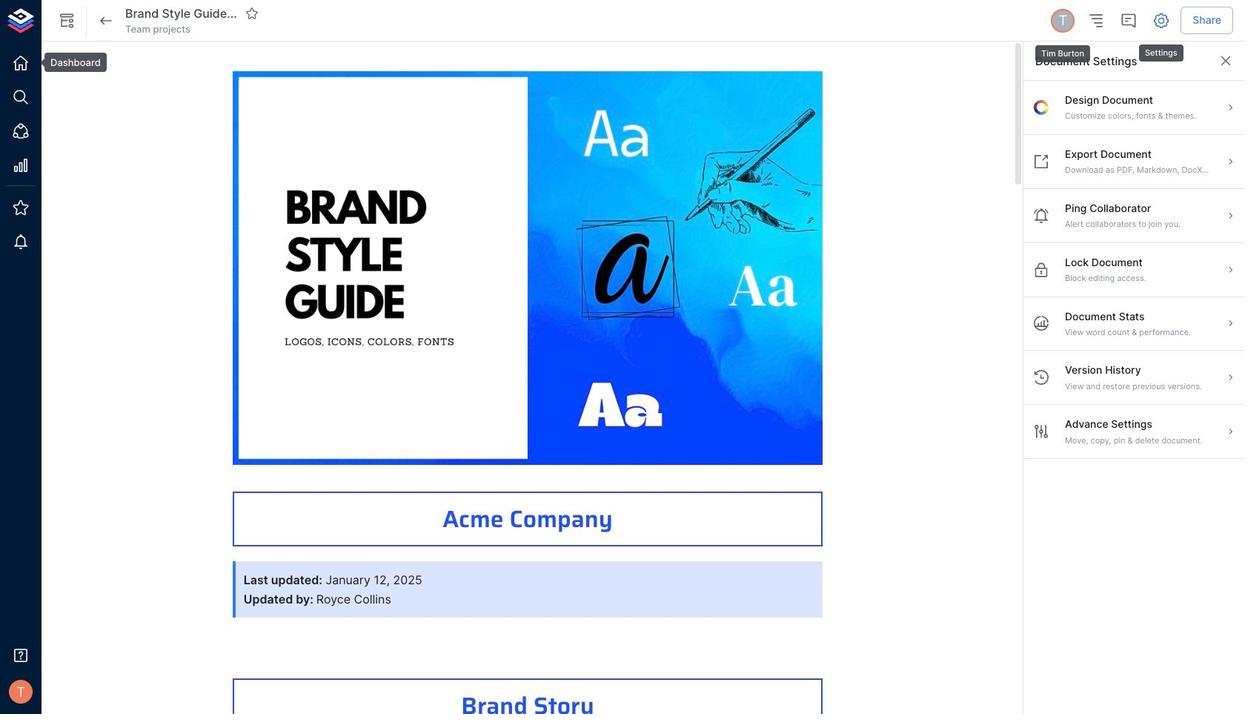 Task type: describe. For each thing, give the bounding box(es) containing it.
comments image
[[1121, 11, 1139, 29]]

0 horizontal spatial tooltip
[[34, 53, 107, 72]]

go back image
[[97, 11, 115, 29]]



Task type: vqa. For each thing, say whether or not it's contained in the screenshot.
THE EMPLOYEE HANDBOOK image
no



Task type: locate. For each thing, give the bounding box(es) containing it.
tooltip down the 'settings' icon at the right top
[[1138, 34, 1186, 63]]

favorite image
[[245, 7, 259, 20]]

2 horizontal spatial tooltip
[[1138, 34, 1186, 63]]

settings image
[[1153, 11, 1171, 29]]

tooltip down show wiki image
[[34, 53, 107, 72]]

table of contents image
[[1088, 11, 1106, 29]]

1 horizontal spatial tooltip
[[1035, 35, 1092, 64]]

tooltip down table of contents image
[[1035, 35, 1092, 64]]

tooltip
[[1138, 34, 1186, 63], [1035, 35, 1092, 64], [34, 53, 107, 72]]

show wiki image
[[58, 11, 76, 29]]



